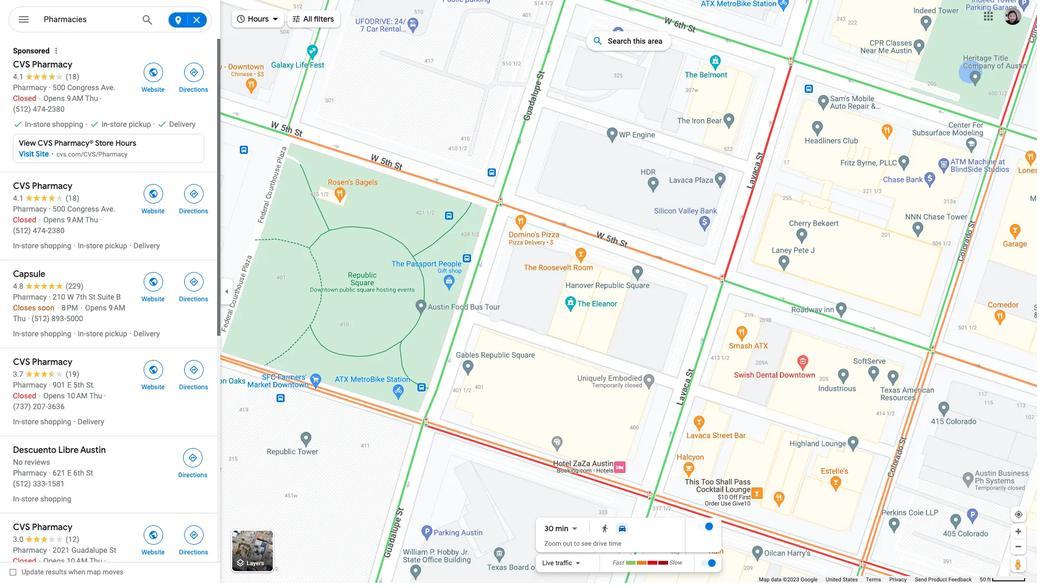 Task type: vqa. For each thing, say whether or not it's contained in the screenshot.
Send
yes



Task type: describe. For each thing, give the bounding box(es) containing it.
directions for the bottommost directions icon
[[178, 472, 207, 479]]

5 website link from the top
[[133, 523, 173, 557]]

hours inside  hours
[[248, 14, 269, 24]]

send product feedback button
[[915, 577, 972, 584]]

see
[[582, 541, 592, 548]]

website for second website link
[[142, 208, 165, 215]]

united
[[826, 577, 842, 583]]

none radio the driving
[[614, 523, 631, 536]]

this
[[634, 37, 646, 45]]

directions for second website link from the bottom's directions image
[[179, 384, 208, 391]]

view cvs pharmacy® store hours
[[19, 138, 136, 148]]

send product feedback
[[915, 577, 972, 583]]

website for second website link from the bottom
[[142, 384, 165, 391]]

directions image for second website link from the bottom
[[189, 365, 199, 375]]

cvs
[[38, 138, 53, 148]]

hours inside cvs pharmacy element
[[115, 138, 136, 148]]

states
[[843, 577, 858, 583]]

filters
[[314, 14, 334, 24]]

directions for fifth website link from the top of the results for pharmacies feed's directions image
[[179, 549, 208, 557]]

site
[[36, 149, 49, 159]]

terms button
[[866, 577, 882, 584]]

directions image for 3rd website link from the bottom
[[189, 277, 199, 287]]

results
[[46, 569, 67, 577]]

data
[[771, 577, 782, 583]]

google
[[801, 577, 818, 583]]

website for fifth website link from the top of the results for pharmacies feed
[[142, 549, 165, 557]]

view
[[19, 138, 36, 148]]

search this area
[[608, 37, 663, 45]]

directions for directions icon in the cvs pharmacy element
[[179, 86, 208, 93]]

3 website link from the top
[[133, 269, 173, 304]]

website for 3rd website link from the bottom
[[142, 296, 165, 303]]

Pharmacies field
[[9, 6, 212, 33]]

privacy
[[890, 577, 907, 583]]

Update results when map moves checkbox
[[10, 566, 124, 579]]

feedback
[[949, 577, 972, 583]]

50 ft button
[[980, 577, 1026, 583]]

 all filters
[[292, 13, 334, 25]]

zoom out image
[[1015, 543, 1023, 551]]

layers
[[247, 561, 264, 568]]

time
[[609, 541, 622, 548]]

map data ©2023 google
[[759, 577, 818, 583]]

google maps element
[[0, 0, 1038, 584]]

 button
[[9, 6, 39, 35]]

directions image for fifth website link from the top of the results for pharmacies feed
[[189, 531, 199, 540]]

live traffic option
[[543, 560, 572, 567]]

 search field
[[9, 6, 212, 35]]

50
[[980, 577, 986, 583]]


[[236, 13, 246, 25]]

show your location image
[[1014, 510, 1024, 520]]

none field inside pharmacies field
[[44, 13, 133, 26]]

product
[[929, 577, 948, 583]]

cvs pharmacy element
[[0, 39, 217, 172]]

©2023
[[783, 577, 800, 583]]

Turn off travel time tool checkbox
[[697, 523, 713, 531]]

collapse side panel image
[[221, 286, 233, 298]]

zoom
[[545, 541, 562, 548]]

directions button for second website link
[[173, 181, 214, 216]]

2 vertical spatial directions image
[[188, 453, 198, 463]]

directions image for second website link
[[189, 189, 199, 199]]

google account: michele murakami  
(michele.murakami@adept.ai) image
[[1005, 7, 1022, 25]]



Task type: locate. For each thing, give the bounding box(es) containing it.
directions button
[[173, 59, 214, 94], [173, 181, 214, 216], [173, 269, 214, 304], [173, 357, 214, 392], [172, 445, 214, 480], [173, 523, 214, 557]]

terms
[[866, 577, 882, 583]]

fast
[[613, 560, 624, 567]]

results for pharmacies feed
[[0, 39, 220, 584]]

1 vertical spatial directions image
[[189, 365, 199, 375]]

to
[[574, 541, 580, 548]]

0 horizontal spatial hours
[[115, 138, 136, 148]]

1 website link from the top
[[133, 59, 173, 94]]

hours
[[248, 14, 269, 24], [115, 138, 136, 148]]

1 website image from the top
[[148, 68, 158, 77]]

2 none radio from the left
[[614, 523, 631, 536]]

map
[[759, 577, 770, 583]]

website image for directions button for 3rd website link from the bottom
[[148, 277, 158, 287]]

1 directions image from the top
[[189, 189, 199, 199]]

footer containing map data ©2023 google
[[759, 577, 980, 584]]

None field
[[44, 13, 133, 26]]

30 min
[[545, 524, 569, 534]]


[[17, 12, 30, 27]]

directions button for fifth website link from the top of the results for pharmacies feed
[[173, 523, 214, 557]]

2 website from the top
[[142, 208, 165, 215]]

search this area button
[[587, 31, 671, 51]]

1 website from the top
[[142, 86, 165, 93]]

website for website link inside cvs pharmacy element
[[142, 86, 165, 93]]

live traffic
[[543, 560, 572, 567]]

walking image
[[601, 525, 610, 533]]

0 vertical spatial hours
[[248, 14, 269, 24]]

footer inside google maps element
[[759, 577, 980, 584]]

zoom out to see drive time
[[545, 541, 622, 548]]

website image for fifth website link from the top of the results for pharmacies feed directions button
[[148, 531, 158, 540]]

1 none radio from the left
[[597, 523, 614, 536]]

drive
[[593, 541, 607, 548]]

ft
[[988, 577, 991, 583]]

show street view coverage image
[[1011, 557, 1027, 573]]

30 min button
[[545, 523, 582, 536]]

3 website from the top
[[142, 296, 165, 303]]

1 vertical spatial hours
[[115, 138, 136, 148]]


[[292, 13, 301, 25]]

hours right "store"
[[115, 138, 136, 148]]

4 website link from the top
[[133, 357, 173, 392]]

directions for directions image corresponding to second website link
[[179, 208, 208, 215]]

united states
[[826, 577, 858, 583]]

min
[[556, 524, 569, 534]]

1 vertical spatial directions image
[[189, 277, 199, 287]]

hours right 
[[248, 14, 269, 24]]

directions for 3rd website link from the bottom directions icon
[[179, 296, 208, 303]]

website image
[[148, 68, 158, 77], [148, 189, 158, 199], [148, 277, 158, 287], [148, 531, 158, 540]]

None radio
[[597, 523, 614, 536], [614, 523, 631, 536]]

none radio 'walking'
[[597, 523, 614, 536]]

directions image inside cvs pharmacy element
[[189, 68, 199, 77]]

website link inside cvs pharmacy element
[[133, 59, 173, 94]]

none radio up drive
[[597, 523, 614, 536]]

website image inside cvs pharmacy element
[[148, 68, 158, 77]]

 hours
[[236, 13, 269, 25]]

directions button inside cvs pharmacy element
[[173, 59, 214, 94]]

map
[[87, 569, 101, 577]]

update results when map moves
[[22, 569, 124, 577]]

directions button for website link inside cvs pharmacy element
[[173, 59, 214, 94]]

50 ft
[[980, 577, 991, 583]]

zoom in image
[[1015, 528, 1023, 536]]

cvs.com/cvs/pharmacy
[[57, 151, 127, 158]]

pharmacy®
[[54, 138, 94, 148]]

moves
[[103, 569, 124, 577]]

website image for directions button in the cvs pharmacy element
[[148, 68, 158, 77]]

3 website image from the top
[[148, 277, 158, 287]]

0 vertical spatial directions image
[[189, 189, 199, 199]]

3 directions image from the top
[[189, 531, 199, 540]]

update
[[22, 569, 44, 577]]

slow
[[669, 560, 682, 567]]

directions image
[[189, 68, 199, 77], [189, 277, 199, 287], [188, 453, 198, 463]]

turn off travel time tool image
[[706, 523, 713, 531]]

2 directions image from the top
[[189, 365, 199, 375]]

website link
[[133, 59, 173, 94], [133, 181, 173, 216], [133, 269, 173, 304], [133, 357, 173, 392], [133, 523, 173, 557]]

when
[[69, 569, 85, 577]]

driving image
[[618, 525, 627, 533]]

visit
[[19, 149, 34, 159]]

privacy button
[[890, 577, 907, 584]]

2 website image from the top
[[148, 189, 158, 199]]

directions button for second website link from the bottom
[[173, 357, 214, 392]]

2 website link from the top
[[133, 181, 173, 216]]

4 website from the top
[[142, 384, 165, 391]]

directions
[[179, 86, 208, 93], [179, 208, 208, 215], [179, 296, 208, 303], [179, 384, 208, 391], [178, 472, 207, 479], [179, 549, 208, 557]]

visit site
[[19, 149, 49, 159]]

traffic
[[556, 560, 572, 567]]

directions button for 3rd website link from the bottom
[[173, 269, 214, 304]]

website image
[[148, 365, 158, 375]]

out
[[563, 541, 573, 548]]

directions inside cvs pharmacy element
[[179, 86, 208, 93]]

directions image
[[189, 189, 199, 199], [189, 365, 199, 375], [189, 531, 199, 540]]

none radio up time
[[614, 523, 631, 536]]

30
[[545, 524, 554, 534]]

website image for second website link's directions button
[[148, 189, 158, 199]]

4 website image from the top
[[148, 531, 158, 540]]

directions image for website link inside cvs pharmacy element
[[189, 68, 199, 77]]

website inside cvs pharmacy element
[[142, 86, 165, 93]]

all
[[303, 14, 312, 24]]

 Show traffic  checkbox
[[701, 559, 716, 568]]

website
[[142, 86, 165, 93], [142, 208, 165, 215], [142, 296, 165, 303], [142, 384, 165, 391], [142, 549, 165, 557]]

live
[[543, 560, 554, 567]]

area
[[648, 37, 663, 45]]

2 vertical spatial directions image
[[189, 531, 199, 540]]

send
[[915, 577, 927, 583]]

store
[[95, 138, 114, 148]]

footer
[[759, 577, 980, 584]]

1 horizontal spatial hours
[[248, 14, 269, 24]]

5 website from the top
[[142, 549, 165, 557]]

united states button
[[826, 577, 858, 584]]

search
[[608, 37, 632, 45]]

0 vertical spatial directions image
[[189, 68, 199, 77]]



